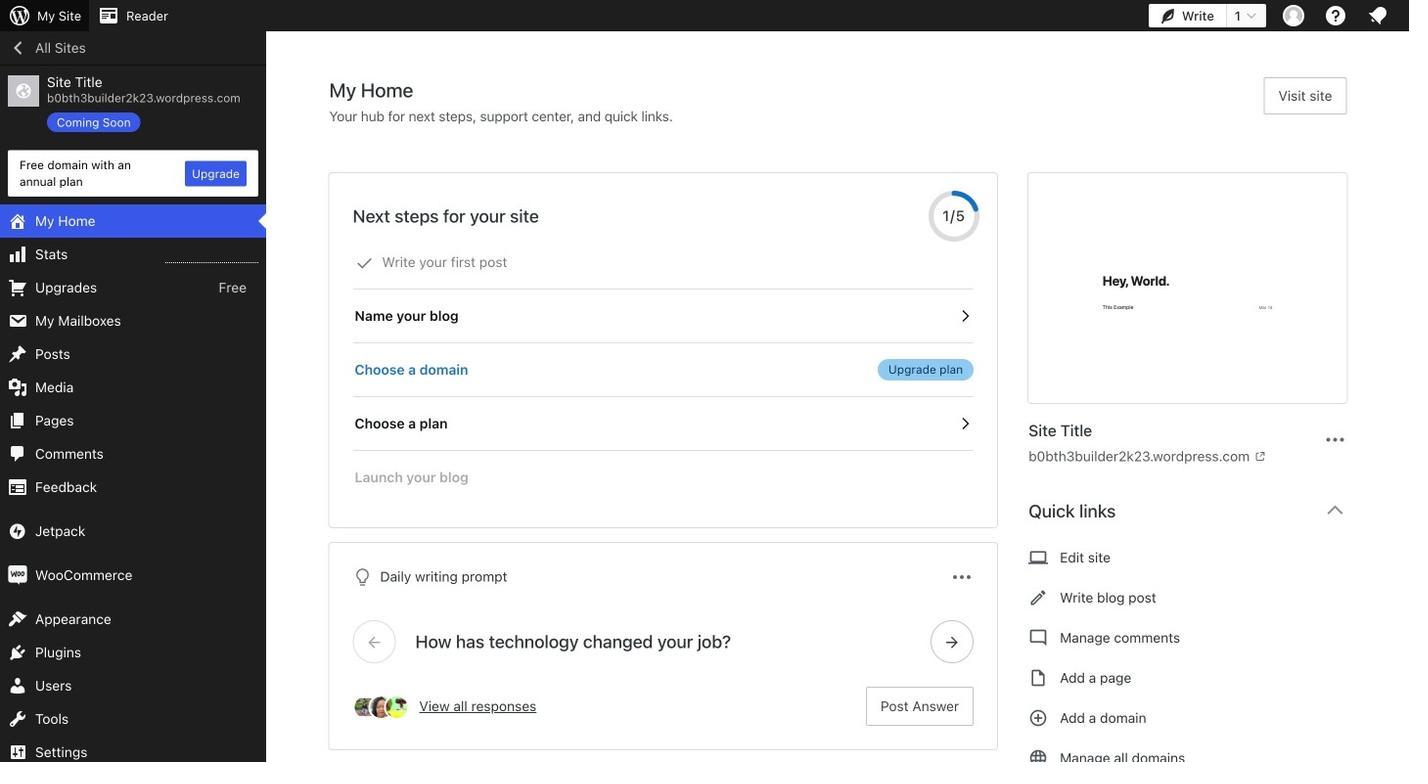 Task type: describe. For each thing, give the bounding box(es) containing it.
2 answered users image from the left
[[384, 695, 410, 720]]

manage your notifications image
[[1367, 4, 1390, 27]]

answered users image
[[353, 695, 378, 720]]

launchpad checklist element
[[353, 236, 974, 504]]

my profile image
[[1283, 5, 1305, 26]]

mode_comment image
[[1029, 626, 1049, 650]]

laptop image
[[1029, 546, 1049, 570]]

help image
[[1324, 4, 1348, 27]]

toggle menu image
[[951, 566, 974, 589]]



Task type: vqa. For each thing, say whether or not it's contained in the screenshot.
leftmost Jeremy Miller icon
no



Task type: locate. For each thing, give the bounding box(es) containing it.
task enabled image
[[957, 415, 974, 433]]

answered users image down show previous prompt image
[[369, 695, 394, 720]]

task complete image
[[356, 255, 373, 272]]

progress bar
[[929, 191, 980, 242]]

answered users image right answered users image on the bottom of the page
[[384, 695, 410, 720]]

0 vertical spatial img image
[[8, 522, 27, 541]]

insert_drive_file image
[[1029, 667, 1049, 690]]

1 answered users image from the left
[[369, 695, 394, 720]]

2 img image from the top
[[8, 566, 27, 585]]

img image
[[8, 522, 27, 541], [8, 566, 27, 585]]

main content
[[329, 77, 1363, 763]]

show previous prompt image
[[366, 633, 383, 651]]

task enabled image
[[957, 307, 974, 325]]

highest hourly views 0 image
[[165, 251, 258, 263]]

answered users image
[[369, 695, 394, 720], [384, 695, 410, 720]]

1 vertical spatial img image
[[8, 566, 27, 585]]

show next prompt image
[[944, 633, 961, 651]]

more options for site site title image
[[1324, 428, 1347, 452]]

1 img image from the top
[[8, 522, 27, 541]]

edit image
[[1029, 586, 1049, 610]]



